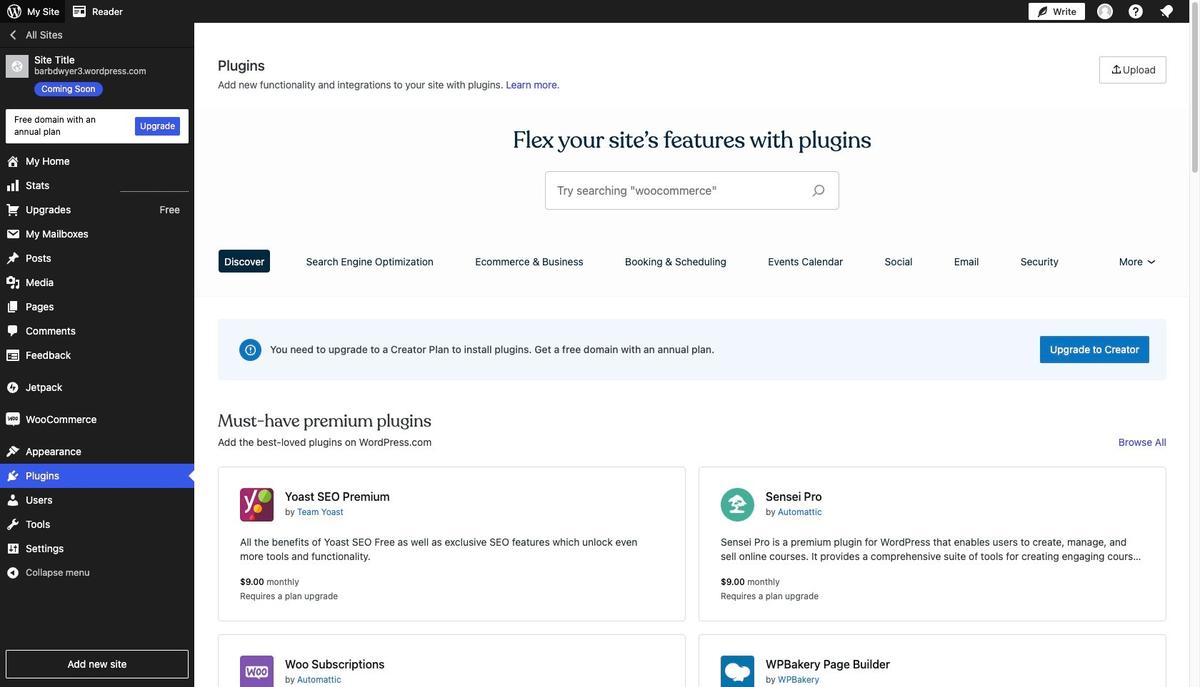 Task type: describe. For each thing, give the bounding box(es) containing it.
2 img image from the top
[[6, 413, 20, 427]]

1 img image from the top
[[6, 380, 20, 395]]

open search image
[[801, 181, 837, 201]]

help image
[[1127, 3, 1144, 20]]



Task type: locate. For each thing, give the bounding box(es) containing it.
highest hourly views 0 image
[[121, 183, 189, 192]]

img image
[[6, 380, 20, 395], [6, 413, 20, 427]]

manage your notifications image
[[1158, 3, 1175, 20]]

1 vertical spatial img image
[[6, 413, 20, 427]]

my profile image
[[1097, 4, 1113, 19]]

main content
[[213, 56, 1172, 688]]

0 vertical spatial img image
[[6, 380, 20, 395]]

None search field
[[546, 172, 839, 209]]

plugin icon image
[[240, 489, 274, 522], [721, 489, 754, 522], [240, 657, 274, 688], [721, 657, 754, 688]]

Search search field
[[557, 172, 801, 209]]



Task type: vqa. For each thing, say whether or not it's contained in the screenshot.
Manage your notifications 'image'
yes



